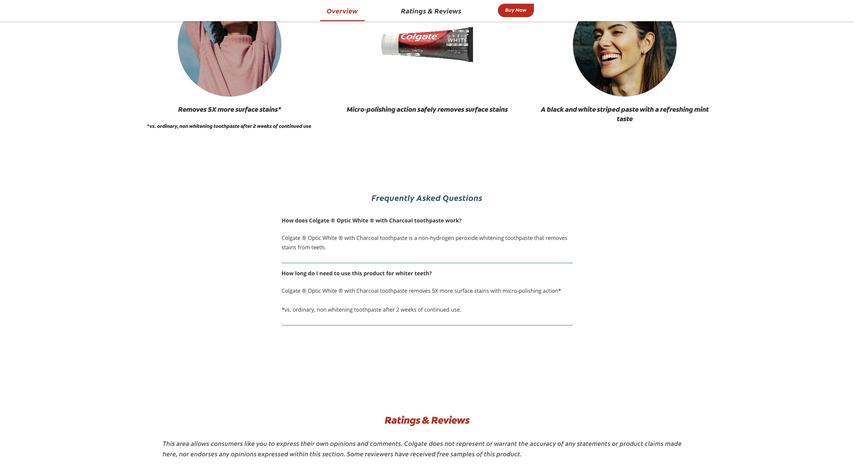 Task type: vqa. For each thing, say whether or not it's contained in the screenshot.
From
yes



Task type: locate. For each thing, give the bounding box(es) containing it.
reviews
[[435, 6, 462, 15], [432, 414, 470, 427]]

0 vertical spatial and
[[565, 105, 577, 114]]

1 how from the top
[[282, 217, 294, 224]]

to right you
[[269, 440, 275, 448]]

non for *vs. ordinary, non whitening toothpaste after 2 weeks of continued use.
[[317, 306, 327, 314]]

any down "consumers"
[[219, 450, 230, 458]]

paste
[[622, 105, 639, 114]]

1 horizontal spatial any
[[566, 440, 576, 448]]

0 horizontal spatial after
[[241, 123, 252, 130]]

2 vertical spatial stains
[[475, 287, 489, 295]]

0 vertical spatial white
[[353, 217, 369, 224]]

1 horizontal spatial after
[[383, 306, 395, 314]]

does up 'from'
[[295, 217, 308, 224]]

1 vertical spatial opinions
[[231, 450, 257, 458]]

of down stains*
[[273, 123, 278, 130]]

the
[[519, 440, 529, 448]]

with right paste
[[640, 105, 654, 114]]

*vs.
[[147, 123, 156, 130], [282, 306, 291, 314]]

&
[[428, 6, 433, 15], [422, 414, 430, 427]]

is
[[409, 234, 413, 242]]

endorses
[[191, 450, 218, 458]]

i
[[316, 270, 318, 277]]

0 vertical spatial ratings
[[401, 6, 426, 15]]

2 vertical spatial optic
[[308, 287, 321, 295]]

1 vertical spatial stains
[[282, 244, 296, 251]]

or left warrant
[[487, 440, 493, 448]]

woman smiling image
[[573, 0, 677, 97]]

0 horizontal spatial 5x
[[208, 105, 216, 114]]

use
[[303, 123, 311, 130], [341, 270, 351, 277]]

5x
[[208, 105, 216, 114], [432, 287, 438, 295]]

received
[[411, 450, 436, 458]]

more up "use."
[[440, 287, 453, 295]]

or
[[487, 440, 493, 448], [612, 440, 619, 448]]

of right accuracy
[[558, 440, 564, 448]]

1 vertical spatial 2
[[396, 306, 400, 314]]

charcoal inside colgate ® optic white ® with charcoal toothpaste is a non-hydrogen peroxide whitening toothpaste that removes stains from teeth.
[[357, 234, 379, 242]]

0 vertical spatial &
[[428, 6, 433, 15]]

ordinary,
[[157, 123, 178, 130], [293, 306, 316, 314]]

0 horizontal spatial ordinary,
[[157, 123, 178, 130]]

0 vertical spatial whitening
[[189, 123, 213, 130]]

with left micro-
[[491, 287, 501, 295]]

have
[[395, 450, 409, 458]]

0 vertical spatial continued
[[279, 123, 302, 130]]

1 vertical spatial removes
[[546, 234, 568, 242]]

1 vertical spatial a
[[414, 234, 417, 242]]

1 horizontal spatial a
[[656, 105, 659, 114]]

charcoal down how does colgate ® optic white ® with charcoal toothpaste work?
[[357, 234, 379, 242]]

to right need
[[334, 270, 340, 277]]

micro-
[[503, 287, 519, 295]]

of down represent at the bottom right
[[477, 450, 483, 458]]

a
[[656, 105, 659, 114], [414, 234, 417, 242]]

toothpaste
[[214, 123, 240, 130], [414, 217, 444, 224], [380, 234, 408, 242], [506, 234, 533, 242], [380, 287, 408, 295], [354, 306, 382, 314]]

weeks down stains*
[[257, 123, 272, 130]]

0 horizontal spatial polishing
[[367, 105, 396, 114]]

opinions
[[330, 440, 356, 448], [231, 450, 257, 458]]

2 vertical spatial charcoal
[[357, 287, 379, 295]]

0 vertical spatial stains
[[490, 105, 508, 114]]

optic inside colgate ® optic white ® with charcoal toothpaste is a non-hydrogen peroxide whitening toothpaste that removes stains from teeth.
[[308, 234, 321, 242]]

charcoal for charcoal
[[357, 234, 379, 242]]

with down how does colgate ® optic white ® with charcoal toothpaste work?
[[345, 234, 355, 242]]

2 horizontal spatial whitening
[[480, 234, 504, 242]]

1 vertical spatial white
[[323, 234, 337, 242]]

this right need
[[352, 270, 362, 277]]

long
[[295, 270, 307, 277]]

1 vertical spatial charcoal
[[357, 234, 379, 242]]

0 vertical spatial product
[[364, 270, 385, 277]]

1 vertical spatial polishing
[[519, 287, 542, 295]]

ratings & reviews button
[[395, 4, 468, 19]]

charcoal up '*vs. ordinary, non whitening toothpaste after 2 weeks of continued use.'
[[357, 287, 379, 295]]

product left claims
[[620, 440, 644, 448]]

0 vertical spatial how
[[282, 217, 294, 224]]

any
[[566, 440, 576, 448], [219, 450, 230, 458]]

0 horizontal spatial whitening
[[189, 123, 213, 130]]

1 vertical spatial more
[[440, 287, 453, 295]]

0 horizontal spatial non
[[179, 123, 188, 130]]

2 down the removes 5x more surface stains*
[[253, 123, 256, 130]]

0 vertical spatial non
[[179, 123, 188, 130]]

colgate inside colgate ® optic white ® with charcoal toothpaste is a non-hydrogen peroxide whitening toothpaste that removes stains from teeth.
[[282, 234, 301, 242]]

area
[[176, 440, 189, 448]]

1 horizontal spatial continued
[[424, 306, 450, 314]]

non
[[179, 123, 188, 130], [317, 306, 327, 314]]

1 horizontal spatial weeks
[[401, 306, 417, 314]]

safely
[[418, 105, 436, 114]]

1 horizontal spatial product
[[620, 440, 644, 448]]

this down own on the bottom of the page
[[310, 450, 321, 458]]

1 horizontal spatial 2
[[396, 306, 400, 314]]

polishing left "action"
[[367, 105, 396, 114]]

white for white
[[323, 234, 337, 242]]

charcoal
[[389, 217, 413, 224], [357, 234, 379, 242], [357, 287, 379, 295]]

continued down stains*
[[279, 123, 302, 130]]

0 horizontal spatial *vs.
[[147, 123, 156, 130]]

0 vertical spatial to
[[334, 270, 340, 277]]

any left the statements
[[566, 440, 576, 448]]

0 horizontal spatial a
[[414, 234, 417, 242]]

does up free
[[429, 440, 443, 448]]

optic for optic
[[308, 234, 321, 242]]

charcoal up the is
[[389, 217, 413, 224]]

removes right 'that'
[[546, 234, 568, 242]]

teeth.
[[312, 244, 326, 251]]

polishing
[[367, 105, 396, 114], [519, 287, 542, 295]]

0 vertical spatial *vs.
[[147, 123, 156, 130]]

continued left "use."
[[424, 306, 450, 314]]

1 vertical spatial *vs.
[[282, 306, 291, 314]]

1 horizontal spatial to
[[334, 270, 340, 277]]

this down warrant
[[484, 450, 495, 458]]

or right the statements
[[612, 440, 619, 448]]

product left for
[[364, 270, 385, 277]]

frequently
[[372, 192, 415, 203]]

colgate up received
[[405, 440, 428, 448]]

0 vertical spatial weeks
[[257, 123, 272, 130]]

1 vertical spatial and
[[358, 440, 369, 448]]

*vs. ordinary, non whitening toothpaste after 2 weeks of continued use.
[[282, 306, 462, 314]]

a left refreshing
[[656, 105, 659, 114]]

0 vertical spatial more
[[218, 105, 234, 114]]

of
[[273, 123, 278, 130], [418, 306, 423, 314], [558, 440, 564, 448], [477, 450, 483, 458]]

continued for use.
[[424, 306, 450, 314]]

0 vertical spatial reviews
[[435, 6, 462, 15]]

how
[[282, 217, 294, 224], [282, 270, 294, 277]]

ratings & reviews
[[401, 6, 462, 15], [385, 414, 470, 427]]

2 or from the left
[[612, 440, 619, 448]]

a right the is
[[414, 234, 417, 242]]

polishing left action*
[[519, 287, 542, 295]]

0 horizontal spatial to
[[269, 440, 275, 448]]

1 horizontal spatial removes
[[438, 105, 464, 114]]

1 horizontal spatial *vs.
[[282, 306, 291, 314]]

®
[[331, 217, 335, 224], [370, 217, 374, 224], [302, 234, 307, 242], [339, 234, 343, 242], [302, 287, 307, 295], [339, 287, 343, 295]]

1 vertical spatial optic
[[308, 234, 321, 242]]

free
[[437, 450, 449, 458]]

0 vertical spatial ordinary,
[[157, 123, 178, 130]]

0 vertical spatial after
[[241, 123, 252, 130]]

removes down teeth?
[[409, 287, 431, 295]]

ratings
[[401, 6, 426, 15], [385, 414, 420, 427]]

2 for use
[[253, 123, 256, 130]]

1 vertical spatial reviews
[[432, 414, 470, 427]]

after for use
[[241, 123, 252, 130]]

stains*
[[260, 105, 281, 114]]

2 down colgate ® optic white ® with charcoal toothpaste removes 5x more surface stains with micro-polishing action*
[[396, 306, 400, 314]]

here,
[[163, 450, 178, 458]]

removes
[[438, 105, 464, 114], [546, 234, 568, 242], [409, 287, 431, 295]]

2 how from the top
[[282, 270, 294, 277]]

2 horizontal spatial removes
[[546, 234, 568, 242]]

0 horizontal spatial or
[[487, 440, 493, 448]]

removes
[[178, 105, 207, 114]]

colgate up 'from'
[[282, 234, 301, 242]]

2 vertical spatial whitening
[[328, 306, 353, 314]]

opinions up section.
[[330, 440, 356, 448]]

1 horizontal spatial whitening
[[328, 306, 353, 314]]

white inside colgate ® optic white ® with charcoal toothpaste is a non-hydrogen peroxide whitening toothpaste that removes stains from teeth.
[[323, 234, 337, 242]]

continued
[[279, 123, 302, 130], [424, 306, 450, 314]]

1 horizontal spatial non
[[317, 306, 327, 314]]

and right black
[[565, 105, 577, 114]]

1 horizontal spatial or
[[612, 440, 619, 448]]

this
[[163, 440, 175, 448]]

opinions down like
[[231, 450, 257, 458]]

0 horizontal spatial this
[[310, 450, 321, 458]]

more up '*vs. ordinary, non whitening toothpaste after 2 weeks of continued use'
[[218, 105, 234, 114]]

2
[[253, 123, 256, 130], [396, 306, 400, 314]]

how does colgate ® optic white ® with charcoal toothpaste work?
[[282, 217, 462, 224]]

of down colgate ® optic white ® with charcoal toothpaste removes 5x more surface stains with micro-polishing action*
[[418, 306, 423, 314]]

to
[[334, 270, 340, 277], [269, 440, 275, 448]]

2 vertical spatial removes
[[409, 287, 431, 295]]

teeth?
[[415, 270, 432, 277]]

1 horizontal spatial opinions
[[330, 440, 356, 448]]

expressed
[[258, 450, 288, 458]]

product
[[364, 270, 385, 277], [620, 440, 644, 448]]

1 vertical spatial how
[[282, 270, 294, 277]]

0 horizontal spatial and
[[358, 440, 369, 448]]

does
[[295, 217, 308, 224], [429, 440, 443, 448]]

colgate
[[309, 217, 330, 224], [282, 234, 301, 242], [282, 287, 301, 295], [405, 440, 428, 448]]

non for *vs. ordinary, non whitening toothpaste after 2 weeks of continued use
[[179, 123, 188, 130]]

1 horizontal spatial this
[[352, 270, 362, 277]]

0 horizontal spatial weeks
[[257, 123, 272, 130]]

do
[[308, 270, 315, 277]]

and inside a black and white striped paste with a refreshing mint taste
[[565, 105, 577, 114]]

more
[[218, 105, 234, 114], [440, 287, 453, 295]]

after for use.
[[383, 306, 395, 314]]

*vs. for *vs. ordinary, non whitening toothpaste after 2 weeks of continued use.
[[282, 306, 291, 314]]

frequently asked questions
[[372, 192, 483, 203]]

action
[[397, 105, 416, 114]]

1 vertical spatial does
[[429, 440, 443, 448]]

with inside a black and white striped paste with a refreshing mint taste
[[640, 105, 654, 114]]

and up some
[[358, 440, 369, 448]]

claims
[[645, 440, 664, 448]]

surface
[[236, 105, 258, 114], [466, 105, 488, 114], [455, 287, 473, 295]]

whitening for *vs. ordinary, non whitening toothpaste after 2 weeks of continued use
[[189, 123, 213, 130]]

1 vertical spatial to
[[269, 440, 275, 448]]

a
[[541, 105, 546, 114]]

white for to
[[323, 287, 337, 295]]

0 vertical spatial removes
[[438, 105, 464, 114]]

and inside this area allows consumers like you to express their own opinions and comments. colgate does not represent or warrant the accuracy of any statements or product claims made here, nor endorses any opinions expressed within this section. some reviewers have received free samples of this product.
[[358, 440, 369, 448]]

1 vertical spatial ratings
[[385, 414, 420, 427]]

this
[[352, 270, 362, 277], [310, 450, 321, 458], [484, 450, 495, 458]]

removes inside colgate ® optic white ® with charcoal toothpaste is a non-hydrogen peroxide whitening toothpaste that removes stains from teeth.
[[546, 234, 568, 242]]

white
[[353, 217, 369, 224], [323, 234, 337, 242], [323, 287, 337, 295]]

1 vertical spatial whitening
[[480, 234, 504, 242]]

buy now
[[506, 6, 527, 13]]

weeks down colgate ® optic white ® with charcoal toothpaste removes 5x more surface stains with micro-polishing action*
[[401, 306, 417, 314]]

non-
[[419, 234, 430, 242]]

1 horizontal spatial and
[[565, 105, 577, 114]]

1 vertical spatial weeks
[[401, 306, 417, 314]]

1 vertical spatial continued
[[424, 306, 450, 314]]

with down frequently
[[376, 217, 388, 224]]

1 vertical spatial ordinary,
[[293, 306, 316, 314]]

0 horizontal spatial more
[[218, 105, 234, 114]]

whitening
[[189, 123, 213, 130], [480, 234, 504, 242], [328, 306, 353, 314]]

from
[[298, 244, 310, 251]]

you
[[257, 440, 267, 448]]

removes right safely
[[438, 105, 464, 114]]

colgate ® optic white ® with charcoal toothpaste is a non-hydrogen peroxide whitening toothpaste that removes stains from teeth.
[[282, 234, 568, 251]]

0 vertical spatial opinions
[[330, 440, 356, 448]]

use.
[[451, 306, 462, 314]]

1 vertical spatial after
[[383, 306, 395, 314]]

0 vertical spatial does
[[295, 217, 308, 224]]

1 vertical spatial non
[[317, 306, 327, 314]]

striped
[[597, 105, 620, 114]]

optic for need
[[308, 287, 321, 295]]

1 horizontal spatial ordinary,
[[293, 306, 316, 314]]

continued for use
[[279, 123, 302, 130]]

some
[[347, 450, 364, 458]]



Task type: describe. For each thing, give the bounding box(es) containing it.
refreshing
[[661, 105, 693, 114]]

0 vertical spatial charcoal
[[389, 217, 413, 224]]

micro-polishing action safely removes surface stains
[[347, 105, 508, 114]]

hydrogen
[[430, 234, 454, 242]]

a black and white striped paste with a refreshing mint taste
[[541, 105, 709, 123]]

*vs. for *vs. ordinary, non whitening toothpaste after 2 weeks of continued use
[[147, 123, 156, 130]]

asked
[[417, 192, 441, 203]]

a inside a black and white striped paste with a refreshing mint taste
[[656, 105, 659, 114]]

not
[[445, 440, 455, 448]]

1 horizontal spatial more
[[440, 287, 453, 295]]

*vs. ordinary, non whitening toothpaste after 2 weeks of continued use
[[147, 123, 312, 130]]

whiter
[[396, 270, 413, 277]]

colgate optic white charcoal image
[[376, 0, 479, 97]]

product.
[[497, 450, 522, 458]]

overview
[[327, 6, 358, 15]]

0 horizontal spatial removes
[[409, 287, 431, 295]]

1 vertical spatial &
[[422, 414, 430, 427]]

removes 5x more surface stains*
[[178, 105, 281, 114]]

for
[[386, 270, 394, 277]]

mint
[[695, 105, 709, 114]]

their
[[301, 440, 315, 448]]

allows
[[191, 440, 210, 448]]

1 horizontal spatial 5x
[[432, 287, 438, 295]]

ratings & reviews inside ratings & reviews button
[[401, 6, 462, 15]]

2 for use.
[[396, 306, 400, 314]]

charcoal for product
[[357, 287, 379, 295]]

this area allows consumers like you to express their own opinions and comments. colgate does not represent or warrant the accuracy of any statements or product claims made here, nor endorses any opinions expressed within this section. some reviewers have received free samples of this product.
[[163, 440, 682, 458]]

1 or from the left
[[487, 440, 493, 448]]

1 horizontal spatial polishing
[[519, 287, 542, 295]]

0 horizontal spatial does
[[295, 217, 308, 224]]

taste
[[617, 114, 633, 123]]

with down the how long do i need to use this product for whiter teeth?
[[345, 287, 355, 295]]

accuracy
[[530, 440, 556, 448]]

work?
[[446, 217, 462, 224]]

made
[[666, 440, 682, 448]]

0 vertical spatial polishing
[[367, 105, 396, 114]]

product inside this area allows consumers like you to express their own opinions and comments. colgate does not represent or warrant the accuracy of any statements or product claims made here, nor endorses any opinions expressed within this section. some reviewers have received free samples of this product.
[[620, 440, 644, 448]]

overview button
[[320, 4, 365, 21]]

weeks for use
[[257, 123, 272, 130]]

colgate down long
[[282, 287, 301, 295]]

now
[[516, 6, 527, 13]]

whitening inside colgate ® optic white ® with charcoal toothpaste is a non-hydrogen peroxide whitening toothpaste that removes stains from teeth.
[[480, 234, 504, 242]]

action*
[[543, 287, 562, 295]]

0 horizontal spatial product
[[364, 270, 385, 277]]

that
[[534, 234, 545, 242]]

1 vertical spatial ratings & reviews
[[385, 414, 470, 427]]

comments.
[[370, 440, 403, 448]]

nor
[[179, 450, 189, 458]]

1 vertical spatial any
[[219, 450, 230, 458]]

a inside colgate ® optic white ® with charcoal toothpaste is a non-hydrogen peroxide whitening toothpaste that removes stains from teeth.
[[414, 234, 417, 242]]

reviewers
[[365, 450, 394, 458]]

micro-
[[347, 105, 367, 114]]

0 vertical spatial optic
[[337, 217, 351, 224]]

0 horizontal spatial use
[[303, 123, 311, 130]]

0 horizontal spatial opinions
[[231, 450, 257, 458]]

buy now button
[[498, 4, 534, 17]]

black
[[547, 105, 564, 114]]

& inside ratings & reviews button
[[428, 6, 433, 15]]

ordinary, for *vs. ordinary, non whitening toothpaste after 2 weeks of continued use.
[[293, 306, 316, 314]]

with inside colgate ® optic white ® with charcoal toothpaste is a non-hydrogen peroxide whitening toothpaste that removes stains from teeth.
[[345, 234, 355, 242]]

statements
[[578, 440, 611, 448]]

buy
[[506, 6, 515, 13]]

1 horizontal spatial stains
[[475, 287, 489, 295]]

stains inside colgate ® optic white ® with charcoal toothpaste is a non-hydrogen peroxide whitening toothpaste that removes stains from teeth.
[[282, 244, 296, 251]]

need
[[320, 270, 333, 277]]

warrant
[[494, 440, 517, 448]]

how for how does colgate ® optic white ® with charcoal toothpaste work?
[[282, 217, 294, 224]]

how for how long do i need to use this product for whiter teeth?
[[282, 270, 294, 277]]

colgate inside this area allows consumers like you to express their own opinions and comments. colgate does not represent or warrant the accuracy of any statements or product claims made here, nor endorses any opinions expressed within this section. some reviewers have received free samples of this product.
[[405, 440, 428, 448]]

within
[[290, 450, 309, 458]]

samples
[[451, 450, 475, 458]]

whitening for *vs. ordinary, non whitening toothpaste after 2 weeks of continued use.
[[328, 306, 353, 314]]

ratings inside button
[[401, 6, 426, 15]]

questions
[[443, 192, 483, 203]]

to inside this area allows consumers like you to express their own opinions and comments. colgate does not represent or warrant the accuracy of any statements or product claims made here, nor endorses any opinions expressed within this section. some reviewers have received free samples of this product.
[[269, 440, 275, 448]]

2 horizontal spatial stains
[[490, 105, 508, 114]]

peroxide
[[456, 234, 478, 242]]

section.
[[323, 450, 346, 458]]

white
[[579, 105, 596, 114]]

does inside this area allows consumers like you to express their own opinions and comments. colgate does not represent or warrant the accuracy of any statements or product claims made here, nor endorses any opinions expressed within this section. some reviewers have received free samples of this product.
[[429, 440, 443, 448]]

ordinary, for *vs. ordinary, non whitening toothpaste after 2 weeks of continued use
[[157, 123, 178, 130]]

colgate ® optic white ® with charcoal toothpaste removes 5x more surface stains with micro-polishing action*
[[282, 287, 562, 295]]

consumers
[[211, 440, 243, 448]]

colgate up the teeth.
[[309, 217, 330, 224]]

0 vertical spatial 5x
[[208, 105, 216, 114]]

express
[[277, 440, 299, 448]]

0 vertical spatial any
[[566, 440, 576, 448]]

how long do i need to use this product for whiter teeth?
[[282, 270, 435, 277]]

woman looking to the sky and smiling image
[[178, 0, 282, 97]]

like
[[245, 440, 255, 448]]

own
[[316, 440, 329, 448]]

2 horizontal spatial this
[[484, 450, 495, 458]]

weeks for use.
[[401, 306, 417, 314]]

reviews inside button
[[435, 6, 462, 15]]

represent
[[457, 440, 485, 448]]

1 vertical spatial use
[[341, 270, 351, 277]]



